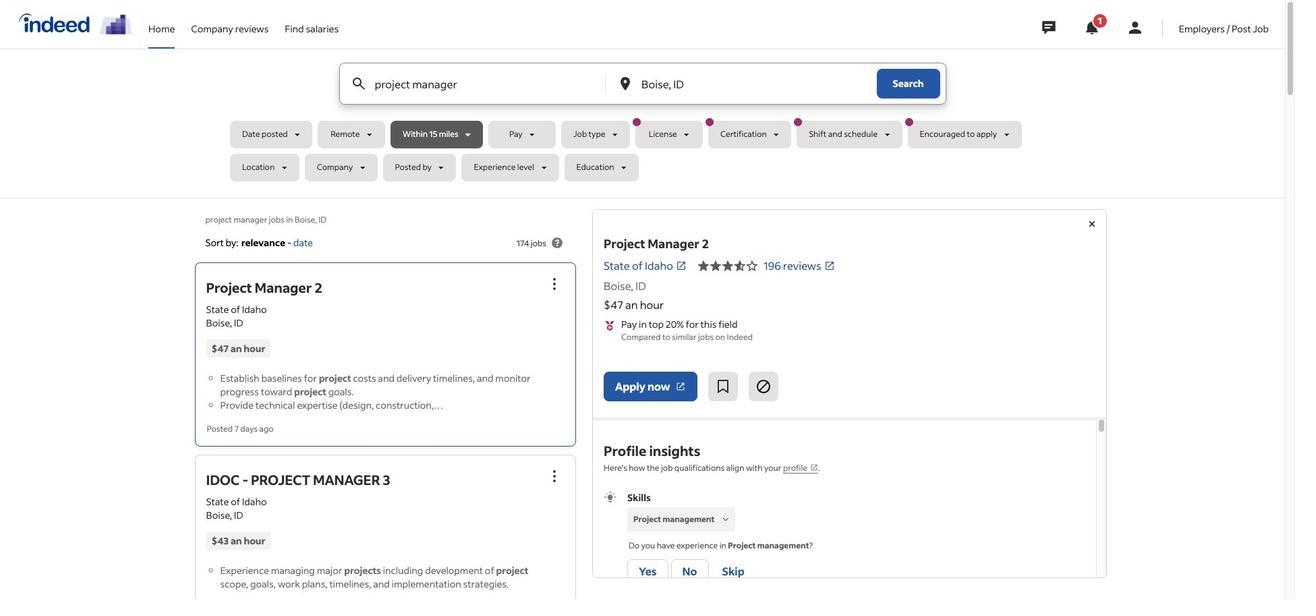 Task type: locate. For each thing, give the bounding box(es) containing it.
account image
[[1128, 20, 1144, 36]]

3.6 out of 5 stars. link to 196 reviews company ratings (opens in a new tab) image
[[825, 260, 835, 271]]

not interested image
[[756, 379, 772, 395]]

messages unread count 0 image
[[1041, 14, 1058, 41]]

None search field
[[230, 63, 1056, 187]]

apply now (opens in a new tab) image
[[676, 381, 687, 392]]

state of idaho (opens in a new tab) image
[[676, 260, 687, 271]]

3.6 out of 5 stars image
[[698, 258, 759, 274]]

close job details image
[[1084, 216, 1101, 232]]

skills group
[[604, 491, 1086, 587]]



Task type: vqa. For each thing, say whether or not it's contained in the screenshot.
Account image
yes



Task type: describe. For each thing, give the bounding box(es) containing it.
at indeed, we're committed to increasing representation of women at all levels of indeed's global workforce to at least 50% by 2030 image
[[100, 14, 132, 34]]

profile (opens in a new window) image
[[811, 464, 819, 472]]

job actions for project manager 2 is collapsed image
[[547, 276, 563, 292]]

Edit location text field
[[639, 63, 850, 104]]

save this job image
[[716, 379, 732, 395]]

job actions for idoc - project manager 3 is collapsed image
[[547, 469, 563, 485]]

search: Job title, keywords, or company text field
[[372, 63, 583, 104]]

help icon image
[[549, 235, 566, 251]]

missing qualification image
[[720, 514, 733, 526]]



